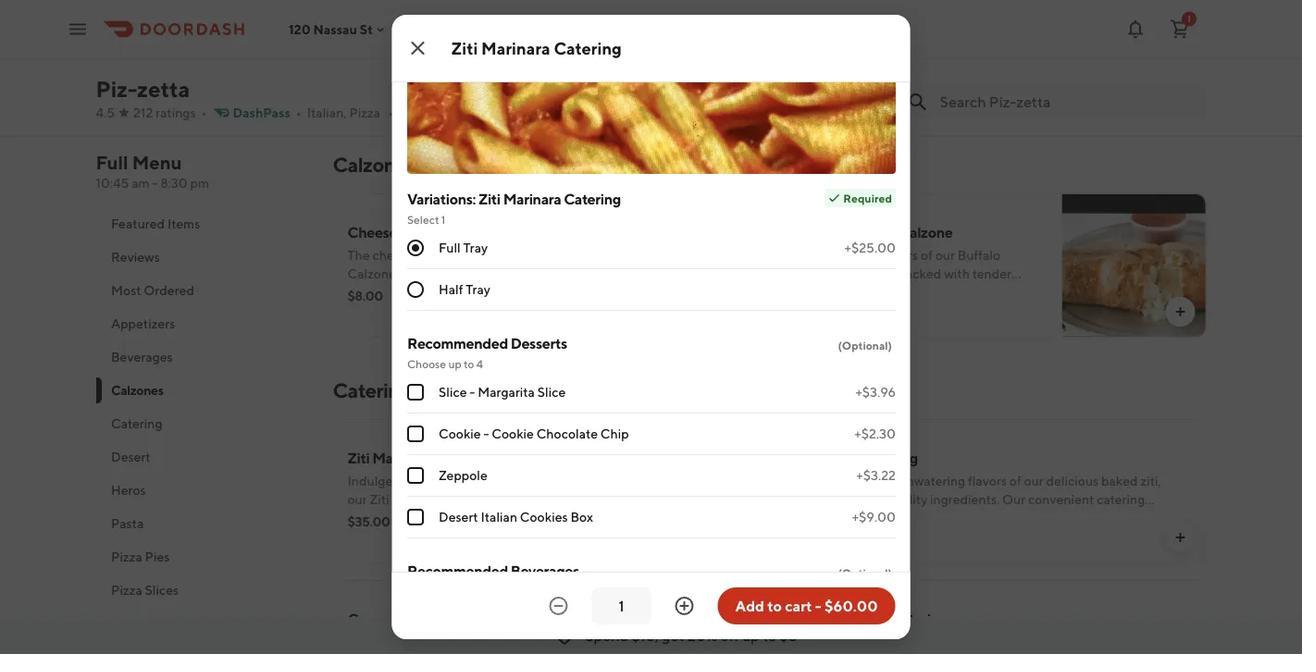 Task type: vqa. For each thing, say whether or not it's contained in the screenshot.
the left Cheese
yes



Task type: describe. For each thing, give the bounding box(es) containing it.
1 items, open order cart image
[[1169, 18, 1191, 40]]

menu
[[132, 152, 182, 174]]

add to cart - $60.00 button
[[718, 588, 896, 625]]

variations: ziti marinara catering select 1
[[407, 190, 620, 226]]

box
[[570, 510, 593, 525]]

0 vertical spatial marinara
[[481, 38, 550, 58]]

+$3.22
[[856, 468, 896, 483]]

spend
[[585, 627, 629, 645]]

212
[[133, 105, 153, 120]]

am
[[132, 175, 150, 191]]

1 horizontal spatial up
[[742, 627, 760, 645]]

2 cookie from the left
[[491, 426, 534, 442]]

4.5
[[96, 105, 115, 120]]

Half Tray radio
[[407, 281, 423, 298]]

8:30
[[160, 175, 188, 191]]

120
[[289, 22, 311, 37]]

to inside recommended desserts choose up to 4
[[463, 357, 474, 370]]

dashpass
[[233, 105, 290, 120]]

full for tray
[[438, 240, 460, 255]]

open menu image
[[67, 18, 89, 40]]

heros button
[[96, 474, 311, 507]]

$60.00
[[825, 597, 878, 615]]

beverages button
[[96, 341, 311, 374]]

Current quantity is 1 number field
[[603, 596, 640, 616]]

ziti marinara catering dialog
[[392, 0, 910, 654]]

1 vertical spatial ziti marinara catering
[[348, 449, 490, 467]]

snapple
[[348, 16, 401, 34]]

zeppole
[[438, 468, 487, 483]]

• for 212 ratings •
[[201, 105, 207, 120]]

ordered
[[143, 283, 194, 298]]

italian
[[480, 510, 517, 525]]

half tray
[[438, 282, 490, 297]]

reviews
[[111, 249, 160, 265]]

add item to cart image for catering
[[729, 530, 744, 545]]

required
[[843, 192, 892, 205]]

cheese ravioli catering
[[792, 610, 948, 628]]

• for italian, pizza • 0.5 mi
[[388, 105, 393, 120]]

ziti up $35.00
[[348, 449, 370, 467]]

reviews button
[[96, 241, 311, 274]]

baked ziti catering
[[792, 449, 918, 467]]

beverages inside "button"
[[111, 349, 172, 365]]

$35.00
[[348, 514, 390, 529]]

catering inside button
[[111, 416, 162, 431]]

2 vertical spatial marinara
[[372, 449, 430, 467]]

dashpass •
[[233, 105, 301, 120]]

full tray
[[438, 240, 488, 255]]

italian,
[[307, 105, 347, 120]]

+$3.96
[[855, 385, 896, 400]]

increase quantity by 1 image
[[673, 595, 696, 617]]

choose
[[407, 357, 446, 370]]

italian, pizza • 0.5 mi
[[307, 105, 438, 120]]

- inside button
[[815, 597, 822, 615]]

snapple image
[[618, 0, 762, 112]]

desert for desert italian cookies box
[[438, 510, 478, 525]]

appetizers button
[[96, 307, 311, 341]]

1 button
[[1162, 11, 1199, 48]]

+$2.30
[[854, 426, 896, 442]]

notification bell image
[[1125, 18, 1147, 40]]

spend $15, get 20% off up to $5
[[585, 627, 798, 645]]

buffalo chicken calzone
[[792, 224, 953, 241]]

pizza for pizza pies
[[111, 549, 142, 565]]

pizza pies
[[111, 549, 169, 565]]

2 slice from the left
[[537, 385, 565, 400]]

pm
[[190, 175, 209, 191]]

pizza pies button
[[96, 541, 311, 574]]

1 add item to cart image from the top
[[729, 79, 744, 93]]

0.5
[[401, 105, 421, 120]]

ravioli
[[844, 610, 888, 628]]

none radio inside variations: ziti marinara catering group
[[407, 240, 423, 256]]

recommended desserts choose up to 4
[[407, 335, 567, 370]]

recommended desserts group
[[407, 333, 896, 539]]

recommended beverages
[[407, 562, 579, 580]]

add item to cart image for calzones
[[1173, 305, 1188, 319]]

rolls
[[111, 616, 140, 631]]

nassau
[[313, 22, 357, 37]]

tray for half tray
[[465, 282, 490, 297]]

(optional) inside recommended desserts group
[[838, 339, 892, 352]]

featured items button
[[96, 207, 311, 241]]

ziti marinara catering inside dialog
[[451, 38, 622, 58]]

$5
[[780, 627, 798, 645]]

+$9.00
[[852, 510, 896, 525]]

chocolate
[[536, 426, 597, 442]]

add
[[735, 597, 765, 615]]

variations:
[[407, 190, 475, 208]]

ziti right close ziti marinara catering image
[[451, 38, 478, 58]]

rolls button
[[96, 607, 311, 641]]

most
[[111, 283, 141, 298]]

2 calzone from the left
[[899, 224, 953, 241]]

buffalo
[[792, 224, 840, 241]]

appetizers
[[111, 316, 175, 331]]

pizza for pizza slices
[[111, 583, 142, 598]]

beverages inside ziti marinara catering dialog
[[510, 562, 579, 580]]

zetta
[[137, 75, 190, 102]]

ziti up the +$3.22
[[836, 449, 858, 467]]

1 cookie from the left
[[438, 426, 481, 442]]

piz-
[[96, 75, 137, 102]]

ratings
[[156, 105, 196, 120]]

featured
[[111, 216, 164, 231]]

full menu 10:45 am - 8:30 pm
[[96, 152, 209, 191]]

chip
[[600, 426, 629, 442]]

desserts
[[510, 335, 567, 352]]



Task type: locate. For each thing, give the bounding box(es) containing it.
1 horizontal spatial 1
[[1188, 13, 1191, 24]]

1 vertical spatial cheese
[[792, 610, 841, 628]]

1 vertical spatial 1
[[441, 213, 445, 226]]

1 horizontal spatial slice
[[537, 385, 565, 400]]

0 horizontal spatial full
[[96, 152, 128, 174]]

close ziti marinara catering image
[[407, 37, 429, 59]]

2 add item to cart image from the top
[[1173, 530, 1188, 545]]

$2.30
[[348, 44, 381, 59]]

1 inside button
[[1188, 13, 1191, 24]]

0 horizontal spatial 1
[[441, 213, 445, 226]]

pizza right the italian,
[[349, 105, 381, 120]]

calzone down variations:
[[400, 224, 453, 241]]

1 vertical spatial add item to cart image
[[1173, 530, 1188, 545]]

baked
[[792, 449, 834, 467]]

to left $5 at the right of the page
[[763, 627, 777, 645]]

recommended up 4
[[407, 335, 508, 352]]

catering
[[554, 38, 622, 58], [563, 190, 620, 208], [333, 379, 411, 403], [111, 416, 162, 431], [433, 449, 490, 467], [861, 449, 918, 467], [434, 610, 491, 628], [891, 610, 948, 628]]

0 horizontal spatial cheese
[[348, 224, 397, 241]]

desert for desert
[[111, 449, 150, 465]]

desert italian cookies box
[[438, 510, 593, 525]]

add item to cart image
[[729, 79, 744, 93], [729, 305, 744, 319], [729, 530, 744, 545]]

full down select
[[438, 240, 460, 255]]

- right am
[[152, 175, 158, 191]]

cookie - cookie chocolate chip
[[438, 426, 629, 442]]

cheese calzone image
[[618, 193, 762, 338]]

chicken
[[842, 224, 897, 241]]

to left cart
[[768, 597, 782, 615]]

0 horizontal spatial beverages
[[111, 349, 172, 365]]

desert inside desert button
[[111, 449, 150, 465]]

add item to cart image for catering
[[1173, 530, 1188, 545]]

1 add item to cart image from the top
[[1173, 305, 1188, 319]]

desert inside recommended desserts group
[[438, 510, 478, 525]]

None radio
[[407, 240, 423, 256]]

items
[[167, 216, 200, 231]]

tray for full tray
[[463, 240, 488, 255]]

add to cart - $60.00
[[735, 597, 878, 615]]

0 vertical spatial pizza
[[349, 105, 381, 120]]

get
[[662, 627, 684, 645]]

2 recommended from the top
[[407, 562, 508, 580]]

ziti right variations:
[[478, 190, 500, 208]]

1 horizontal spatial full
[[438, 240, 460, 255]]

catering inside variations: ziti marinara catering select 1
[[563, 190, 620, 208]]

1 vertical spatial (optional)
[[838, 566, 892, 579]]

up right off
[[742, 627, 760, 645]]

select
[[407, 213, 439, 226]]

0 vertical spatial ziti marinara catering
[[451, 38, 622, 58]]

1
[[1188, 13, 1191, 24], [441, 213, 445, 226]]

calzones down italian, pizza • 0.5 mi
[[333, 153, 415, 177]]

1 vertical spatial beverages
[[510, 562, 579, 580]]

1 vertical spatial add item to cart image
[[729, 305, 744, 319]]

1 vertical spatial recommended
[[407, 562, 508, 580]]

$8.00
[[348, 288, 383, 304]]

• left the italian,
[[296, 105, 301, 120]]

3 • from the left
[[388, 105, 393, 120]]

most ordered button
[[96, 274, 311, 307]]

cookie down margarita on the left bottom of page
[[491, 426, 534, 442]]

- right cart
[[815, 597, 822, 615]]

cheese
[[348, 224, 397, 241], [792, 610, 841, 628]]

ziti marinara catering image
[[618, 419, 762, 564]]

10:45
[[96, 175, 129, 191]]

add item to cart image
[[1173, 305, 1188, 319], [1173, 530, 1188, 545]]

0 vertical spatial full
[[96, 152, 128, 174]]

(optional) up +$3.96
[[838, 339, 892, 352]]

0 horizontal spatial desert
[[111, 449, 150, 465]]

cookies
[[520, 510, 567, 525]]

full
[[96, 152, 128, 174], [438, 240, 460, 255]]

2 vertical spatial to
[[763, 627, 777, 645]]

full inside variations: ziti marinara catering group
[[438, 240, 460, 255]]

decrease quantity by 1 image
[[547, 595, 570, 617]]

calzones down appetizers
[[111, 383, 163, 398]]

up left 4
[[448, 357, 461, 370]]

featured items
[[111, 216, 200, 231]]

recommended up caesar salad catering
[[407, 562, 508, 580]]

- left margarita on the left bottom of page
[[469, 385, 475, 400]]

pizza left the pies
[[111, 549, 142, 565]]

cookie up zeppole
[[438, 426, 481, 442]]

1 right notification bell image
[[1188, 13, 1191, 24]]

0 horizontal spatial up
[[448, 357, 461, 370]]

caesar salad catering
[[348, 610, 491, 628]]

up inside recommended desserts choose up to 4
[[448, 357, 461, 370]]

2 vertical spatial add item to cart image
[[729, 530, 744, 545]]

0 vertical spatial up
[[448, 357, 461, 370]]

1 vertical spatial calzones
[[111, 383, 163, 398]]

add item to cart image for calzones
[[729, 305, 744, 319]]

slice - margarita slice
[[438, 385, 565, 400]]

slice up chocolate on the bottom left of page
[[537, 385, 565, 400]]

recommended for recommended beverages
[[407, 562, 508, 580]]

cheese for cheese calzone
[[348, 224, 397, 241]]

•
[[201, 105, 207, 120], [296, 105, 301, 120], [388, 105, 393, 120]]

2 • from the left
[[296, 105, 301, 120]]

(optional) up $60.00 on the bottom right
[[838, 566, 892, 579]]

1 vertical spatial full
[[438, 240, 460, 255]]

slice down choose
[[438, 385, 467, 400]]

variations: ziti marinara catering group
[[407, 189, 896, 311]]

1 horizontal spatial calzones
[[333, 153, 415, 177]]

0 horizontal spatial slice
[[438, 385, 467, 400]]

calzone right chicken
[[899, 224, 953, 241]]

1 vertical spatial up
[[742, 627, 760, 645]]

half
[[438, 282, 463, 297]]

pizza slices button
[[96, 574, 311, 607]]

0 horizontal spatial •
[[201, 105, 207, 120]]

mi
[[424, 105, 438, 120]]

0 vertical spatial (optional)
[[838, 339, 892, 352]]

2 add item to cart image from the top
[[729, 305, 744, 319]]

0 horizontal spatial cookie
[[438, 426, 481, 442]]

beverages down appetizers
[[111, 349, 172, 365]]

beverages up decrease quantity by 1 'icon'
[[510, 562, 579, 580]]

1 vertical spatial desert
[[438, 510, 478, 525]]

1 inside variations: ziti marinara catering select 1
[[441, 213, 445, 226]]

catering button
[[96, 407, 311, 441]]

1 vertical spatial pizza
[[111, 549, 142, 565]]

0 vertical spatial add item to cart image
[[729, 79, 744, 93]]

20%
[[687, 627, 718, 645]]

0 vertical spatial tray
[[463, 240, 488, 255]]

calzones
[[333, 153, 415, 177], [111, 383, 163, 398]]

tray up half tray
[[463, 240, 488, 255]]

1 horizontal spatial beverages
[[510, 562, 579, 580]]

0 vertical spatial add item to cart image
[[1173, 305, 1188, 319]]

1 vertical spatial tray
[[465, 282, 490, 297]]

1 horizontal spatial •
[[296, 105, 301, 120]]

1 calzone from the left
[[400, 224, 453, 241]]

caesar salad catering image
[[618, 580, 762, 654]]

2 horizontal spatial •
[[388, 105, 393, 120]]

1 (optional) from the top
[[838, 339, 892, 352]]

(optional)
[[838, 339, 892, 352], [838, 566, 892, 579]]

salad
[[395, 610, 431, 628]]

1 horizontal spatial cheese
[[792, 610, 841, 628]]

0 vertical spatial cheese
[[348, 224, 397, 241]]

Item Search search field
[[940, 92, 1192, 112]]

0 vertical spatial recommended
[[407, 335, 508, 352]]

up
[[448, 357, 461, 370], [742, 627, 760, 645]]

cookie
[[438, 426, 481, 442], [491, 426, 534, 442]]

0 horizontal spatial calzones
[[111, 383, 163, 398]]

1 right select
[[441, 213, 445, 226]]

most ordered
[[111, 283, 194, 298]]

margarita
[[477, 385, 534, 400]]

to inside add to cart - $60.00 button
[[768, 597, 782, 615]]

0 vertical spatial desert
[[111, 449, 150, 465]]

- down slice - margarita slice
[[483, 426, 489, 442]]

ziti inside variations: ziti marinara catering select 1
[[478, 190, 500, 208]]

pizza slices
[[111, 583, 178, 598]]

pizza up the rolls
[[111, 583, 142, 598]]

calzone
[[400, 224, 453, 241], [899, 224, 953, 241]]

tray right the half
[[465, 282, 490, 297]]

beverages
[[111, 349, 172, 365], [510, 562, 579, 580]]

1 recommended from the top
[[407, 335, 508, 352]]

full inside full menu 10:45 am - 8:30 pm
[[96, 152, 128, 174]]

3 add item to cart image from the top
[[729, 530, 744, 545]]

tray
[[463, 240, 488, 255], [465, 282, 490, 297]]

1 vertical spatial to
[[768, 597, 782, 615]]

1 horizontal spatial cookie
[[491, 426, 534, 442]]

piz-zetta
[[96, 75, 190, 102]]

recommended for recommended desserts choose up to 4
[[407, 335, 508, 352]]

1 • from the left
[[201, 105, 207, 120]]

1 slice from the left
[[438, 385, 467, 400]]

desert
[[111, 449, 150, 465], [438, 510, 478, 525]]

desert button
[[96, 441, 311, 474]]

pasta
[[111, 516, 143, 531]]

to
[[463, 357, 474, 370], [768, 597, 782, 615], [763, 627, 777, 645]]

st
[[360, 22, 373, 37]]

pies
[[144, 549, 169, 565]]

slice
[[438, 385, 467, 400], [537, 385, 565, 400]]

120 nassau st
[[289, 22, 373, 37]]

ziti
[[451, 38, 478, 58], [478, 190, 500, 208], [348, 449, 370, 467], [836, 449, 858, 467]]

heros
[[111, 483, 145, 498]]

0 vertical spatial beverages
[[111, 349, 172, 365]]

2 vertical spatial pizza
[[111, 583, 142, 598]]

marinara inside variations: ziti marinara catering select 1
[[503, 190, 561, 208]]

1 horizontal spatial desert
[[438, 510, 478, 525]]

1 horizontal spatial calzone
[[899, 224, 953, 241]]

- inside full menu 10:45 am - 8:30 pm
[[152, 175, 158, 191]]

212 ratings •
[[133, 105, 207, 120]]

recommended inside recommended desserts choose up to 4
[[407, 335, 508, 352]]

marinara
[[481, 38, 550, 58], [503, 190, 561, 208], [372, 449, 430, 467]]

120 nassau st button
[[289, 22, 388, 37]]

full for menu
[[96, 152, 128, 174]]

• left 0.5
[[388, 105, 393, 120]]

1 vertical spatial marinara
[[503, 190, 561, 208]]

buffalo chicken calzone image
[[1062, 193, 1207, 338]]

desert left italian
[[438, 510, 478, 525]]

off
[[721, 627, 739, 645]]

None checkbox
[[407, 384, 423, 401], [407, 426, 423, 442], [407, 467, 423, 484], [407, 509, 423, 526], [407, 384, 423, 401], [407, 426, 423, 442], [407, 467, 423, 484], [407, 509, 423, 526]]

caesar
[[348, 610, 393, 628]]

cart
[[785, 597, 812, 615]]

• right ratings
[[201, 105, 207, 120]]

to left 4
[[463, 357, 474, 370]]

0 horizontal spatial calzone
[[400, 224, 453, 241]]

cheese for cheese ravioli catering
[[792, 610, 841, 628]]

0 vertical spatial calzones
[[333, 153, 415, 177]]

0 vertical spatial 1
[[1188, 13, 1191, 24]]

$15,
[[632, 627, 659, 645]]

-
[[152, 175, 158, 191], [469, 385, 475, 400], [483, 426, 489, 442], [815, 597, 822, 615]]

desert up heros
[[111, 449, 150, 465]]

full up 10:45
[[96, 152, 128, 174]]

0 vertical spatial to
[[463, 357, 474, 370]]

4
[[476, 357, 483, 370]]

+$25.00
[[844, 240, 896, 255]]

pasta button
[[96, 507, 311, 541]]

slices
[[144, 583, 178, 598]]

2 (optional) from the top
[[838, 566, 892, 579]]



